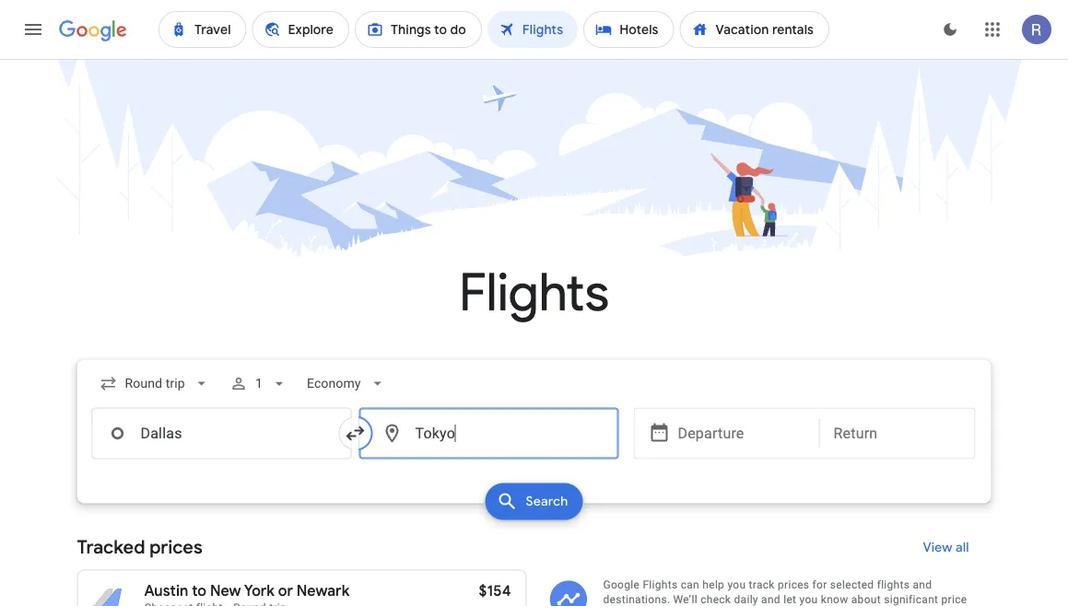 Task type: vqa. For each thing, say whether or not it's contained in the screenshot.
Newark
yes



Task type: describe. For each thing, give the bounding box(es) containing it.
1 vertical spatial and
[[762, 593, 781, 606]]

0 horizontal spatial you
[[728, 578, 746, 591]]

help
[[703, 578, 725, 591]]

flights
[[877, 578, 910, 591]]

flights inside "google flights can help you track prices for selected flights and destinations. we'll check daily and let you know about significant pric"
[[643, 578, 678, 591]]

main menu image
[[22, 18, 44, 41]]

know
[[821, 593, 849, 606]]

1 horizontal spatial and
[[913, 578, 932, 591]]

0 vertical spatial flights
[[459, 261, 609, 326]]

prices inside "google flights can help you track prices for selected flights and destinations. we'll check daily and let you know about significant pric"
[[778, 578, 810, 591]]

154 US dollars text field
[[479, 582, 511, 601]]

1
[[255, 376, 263, 391]]

or
[[278, 582, 293, 601]]

destinations.
[[603, 593, 670, 606]]

 image inside the tracked prices region
[[227, 602, 230, 607]]

austin to new york or newark
[[144, 582, 350, 601]]

google
[[603, 578, 640, 591]]

tracked prices
[[77, 536, 202, 560]]

track
[[749, 578, 775, 591]]

can
[[681, 578, 700, 591]]

1 button
[[222, 362, 296, 406]]

about
[[852, 593, 881, 606]]

let
[[784, 593, 797, 606]]

Flight search field
[[62, 360, 1006, 526]]



Task type: locate. For each thing, give the bounding box(es) containing it.
None text field
[[359, 408, 619, 460]]

Return text field
[[834, 409, 961, 459]]

0 vertical spatial prices
[[149, 536, 202, 560]]

daily
[[734, 593, 759, 606]]

prices up austin
[[149, 536, 202, 560]]

1 vertical spatial prices
[[778, 578, 810, 591]]

flights
[[459, 261, 609, 326], [643, 578, 678, 591]]

0 horizontal spatial flights
[[459, 261, 609, 326]]

1 vertical spatial you
[[800, 593, 818, 606]]

swap origin and destination. image
[[344, 423, 366, 445]]

1 horizontal spatial flights
[[643, 578, 678, 591]]

1 vertical spatial flights
[[643, 578, 678, 591]]

check
[[701, 593, 731, 606]]

prices up the let
[[778, 578, 810, 591]]

tracked
[[77, 536, 145, 560]]

significant
[[884, 593, 939, 606]]

all
[[956, 540, 969, 556]]

None field
[[92, 367, 218, 401], [299, 367, 394, 401], [92, 367, 218, 401], [299, 367, 394, 401]]

you up daily
[[728, 578, 746, 591]]

to
[[192, 582, 207, 601]]

newark
[[297, 582, 350, 601]]

and up significant
[[913, 578, 932, 591]]

you down for
[[800, 593, 818, 606]]

search button
[[485, 484, 583, 520]]

 image
[[227, 602, 230, 607]]

0 vertical spatial and
[[913, 578, 932, 591]]

1 horizontal spatial prices
[[778, 578, 810, 591]]

view all
[[923, 540, 969, 556]]

york
[[244, 582, 275, 601]]

google flights can help you track prices for selected flights and destinations. we'll check daily and let you know about significant pric
[[603, 578, 967, 607]]

$154
[[479, 582, 511, 601]]

for
[[813, 578, 827, 591]]

0 vertical spatial you
[[728, 578, 746, 591]]

search
[[526, 494, 568, 510]]

None text field
[[92, 408, 352, 460]]

and down track
[[762, 593, 781, 606]]

new
[[210, 582, 241, 601]]

0 horizontal spatial and
[[762, 593, 781, 606]]

0 horizontal spatial prices
[[149, 536, 202, 560]]

view
[[923, 540, 953, 556]]

Departure text field
[[678, 409, 805, 459]]

prices
[[149, 536, 202, 560], [778, 578, 810, 591]]

we'll
[[674, 593, 698, 606]]

1 horizontal spatial you
[[800, 593, 818, 606]]

change appearance image
[[928, 7, 973, 52]]

and
[[913, 578, 932, 591], [762, 593, 781, 606]]

selected
[[830, 578, 874, 591]]

you
[[728, 578, 746, 591], [800, 593, 818, 606]]

austin
[[144, 582, 188, 601]]

tracked prices region
[[77, 526, 991, 607]]



